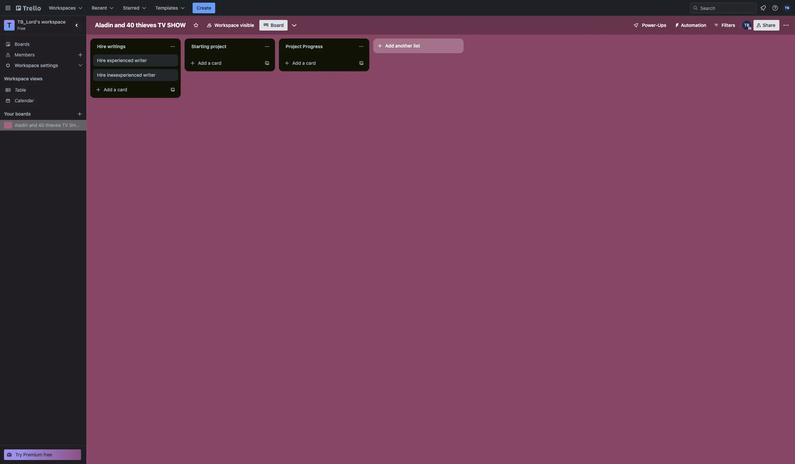 Task type: locate. For each thing, give the bounding box(es) containing it.
0 horizontal spatial tv
[[62, 122, 68, 128]]

aladin and 40 thieves tv show down starred dropdown button
[[95, 22, 186, 29]]

0 horizontal spatial add a card button
[[93, 84, 168, 95]]

3 hire from the top
[[97, 72, 106, 78]]

free
[[44, 452, 52, 458]]

back to home image
[[16, 3, 41, 13]]

thieves inside board name text box
[[136, 22, 157, 29]]

1 horizontal spatial show
[[167, 22, 186, 29]]

Hire writings text field
[[93, 41, 166, 52]]

workspace for workspace views
[[4, 76, 29, 81]]

workspace inside button
[[215, 22, 239, 28]]

hire down hire writings
[[97, 57, 106, 63]]

writer for hire experienced writer
[[135, 57, 147, 63]]

1 hire from the top
[[97, 44, 106, 49]]

0 horizontal spatial create from template… image
[[265, 60, 270, 66]]

1 vertical spatial writer
[[143, 72, 156, 78]]

and
[[115, 22, 125, 29], [29, 122, 37, 128]]

add for hire writings
[[104, 87, 112, 92]]

aladin
[[95, 22, 113, 29], [15, 122, 28, 128]]

add a card button down hire inexexperienced writer
[[93, 84, 168, 95]]

1 horizontal spatial thieves
[[136, 22, 157, 29]]

visible
[[240, 22, 254, 28]]

40
[[127, 22, 134, 29], [38, 122, 44, 128]]

tb_lord's
[[17, 19, 40, 25]]

your boards
[[4, 111, 31, 117]]

and down the your boards with 1 items element
[[29, 122, 37, 128]]

try premium free button
[[4, 450, 81, 460]]

card down project
[[212, 60, 222, 66]]

aladin and 40 thieves tv show
[[95, 22, 186, 29], [15, 122, 84, 128]]

hire left inexexperienced
[[97, 72, 106, 78]]

1 horizontal spatial aladin and 40 thieves tv show
[[95, 22, 186, 29]]

recent
[[92, 5, 107, 11]]

boards
[[15, 111, 31, 117]]

0 vertical spatial hire
[[97, 44, 106, 49]]

settings
[[40, 62, 58, 68]]

0 vertical spatial workspace
[[215, 22, 239, 28]]

calendar link
[[15, 97, 82, 104]]

thieves
[[136, 22, 157, 29], [46, 122, 61, 128]]

aladin and 40 thieves tv show link
[[15, 122, 84, 129]]

add
[[386, 43, 394, 49], [198, 60, 207, 66], [292, 60, 301, 66], [104, 87, 112, 92]]

card for project
[[212, 60, 222, 66]]

1 horizontal spatial add a card button
[[187, 58, 262, 68]]

aladin down recent dropdown button
[[95, 22, 113, 29]]

add down inexexperienced
[[104, 87, 112, 92]]

1 vertical spatial 40
[[38, 122, 44, 128]]

1 vertical spatial and
[[29, 122, 37, 128]]

primary element
[[0, 0, 796, 16]]

0 vertical spatial 40
[[127, 22, 134, 29]]

workspace left the visible
[[215, 22, 239, 28]]

add another list button
[[374, 39, 464, 53]]

and down starred
[[115, 22, 125, 29]]

show down templates popup button
[[167, 22, 186, 29]]

a
[[208, 60, 211, 66], [302, 60, 305, 66], [114, 87, 116, 92]]

1 vertical spatial show
[[69, 122, 84, 128]]

add a card down project progress
[[292, 60, 316, 66]]

Starting project text field
[[187, 41, 261, 52]]

0 horizontal spatial card
[[118, 87, 127, 92]]

add left another
[[386, 43, 394, 49]]

1 horizontal spatial 40
[[127, 22, 134, 29]]

40 down the your boards with 1 items element
[[38, 122, 44, 128]]

1 vertical spatial aladin and 40 thieves tv show
[[15, 122, 84, 128]]

writer down hire experienced writer link
[[143, 72, 156, 78]]

add board image
[[77, 111, 82, 117]]

filters button
[[712, 20, 738, 31]]

1 horizontal spatial create from template… image
[[359, 60, 364, 66]]

a down starting project
[[208, 60, 211, 66]]

2 horizontal spatial a
[[302, 60, 305, 66]]

thieves down starred dropdown button
[[136, 22, 157, 29]]

0 vertical spatial show
[[167, 22, 186, 29]]

2 vertical spatial hire
[[97, 72, 106, 78]]

hire experienced writer link
[[97, 57, 174, 64]]

members
[[15, 52, 35, 57]]

workspace inside popup button
[[15, 62, 39, 68]]

aladin down boards
[[15, 122, 28, 128]]

1 horizontal spatial card
[[212, 60, 222, 66]]

recent button
[[88, 3, 118, 13]]

add a card button down the starting project text field
[[187, 58, 262, 68]]

a for project
[[208, 60, 211, 66]]

0 vertical spatial writer
[[135, 57, 147, 63]]

add down project
[[292, 60, 301, 66]]

show inside board name text box
[[167, 22, 186, 29]]

a for progress
[[302, 60, 305, 66]]

2 vertical spatial workspace
[[4, 76, 29, 81]]

hire inside text field
[[97, 44, 106, 49]]

hire inexexperienced writer
[[97, 72, 156, 78]]

a down project progress
[[302, 60, 305, 66]]

writings
[[107, 44, 126, 49]]

card down "progress"
[[306, 60, 316, 66]]

add a card down starting project
[[198, 60, 222, 66]]

card down inexexperienced
[[118, 87, 127, 92]]

add a card button
[[187, 58, 262, 68], [282, 58, 356, 68], [93, 84, 168, 95]]

2 create from template… image from the left
[[359, 60, 364, 66]]

1 horizontal spatial tv
[[158, 22, 166, 29]]

create button
[[193, 3, 215, 13]]

create
[[197, 5, 211, 11]]

0 vertical spatial tv
[[158, 22, 166, 29]]

hire writings
[[97, 44, 126, 49]]

automation
[[682, 22, 707, 28]]

0 horizontal spatial and
[[29, 122, 37, 128]]

0 horizontal spatial 40
[[38, 122, 44, 128]]

power-ups button
[[629, 20, 671, 31]]

0 notifications image
[[760, 4, 768, 12]]

2 horizontal spatial add a card button
[[282, 58, 356, 68]]

calendar
[[15, 98, 34, 103]]

0 vertical spatial and
[[115, 22, 125, 29]]

hire inexexperienced writer link
[[97, 72, 174, 78]]

your boards with 1 items element
[[4, 110, 67, 118]]

filters
[[722, 22, 736, 28]]

your
[[4, 111, 14, 117]]

writer up hire inexexperienced writer link
[[135, 57, 147, 63]]

show
[[167, 22, 186, 29], [69, 122, 84, 128]]

Board name text field
[[92, 20, 189, 31]]

0 horizontal spatial a
[[114, 87, 116, 92]]

workspace views
[[4, 76, 43, 81]]

hire
[[97, 44, 106, 49], [97, 57, 106, 63], [97, 72, 106, 78]]

workspace down the members
[[15, 62, 39, 68]]

1 create from template… image from the left
[[265, 60, 270, 66]]

thieves down the your boards with 1 items element
[[46, 122, 61, 128]]

add a card down inexexperienced
[[104, 87, 127, 92]]

hire left 'writings'
[[97, 44, 106, 49]]

0 vertical spatial aladin
[[95, 22, 113, 29]]

starting project
[[191, 44, 227, 49]]

0 horizontal spatial thieves
[[46, 122, 61, 128]]

this member is an admin of this board. image
[[749, 27, 752, 30]]

1 horizontal spatial add a card
[[198, 60, 222, 66]]

1 vertical spatial tv
[[62, 122, 68, 128]]

add a card button down project progress text box
[[282, 58, 356, 68]]

card
[[212, 60, 222, 66], [306, 60, 316, 66], [118, 87, 127, 92]]

2 hire from the top
[[97, 57, 106, 63]]

1 horizontal spatial aladin
[[95, 22, 113, 29]]

sm image
[[672, 20, 682, 29]]

board
[[271, 22, 284, 28]]

tv
[[158, 22, 166, 29], [62, 122, 68, 128]]

star or unstar board image
[[193, 23, 199, 28]]

add a card
[[198, 60, 222, 66], [292, 60, 316, 66], [104, 87, 127, 92]]

Search field
[[699, 3, 757, 13]]

show down add board image
[[69, 122, 84, 128]]

1 horizontal spatial a
[[208, 60, 211, 66]]

1 horizontal spatial and
[[115, 22, 125, 29]]

writer
[[135, 57, 147, 63], [143, 72, 156, 78]]

workspace for workspace visible
[[215, 22, 239, 28]]

workspace settings button
[[0, 60, 86, 71]]

tyler black (tylerblack44) image
[[784, 4, 792, 12]]

0 vertical spatial thieves
[[136, 22, 157, 29]]

1 vertical spatial workspace
[[15, 62, 39, 68]]

a down inexexperienced
[[114, 87, 116, 92]]

1 vertical spatial hire
[[97, 57, 106, 63]]

workspaces button
[[45, 3, 86, 13]]

create from template… image
[[265, 60, 270, 66], [359, 60, 364, 66]]

add a card for project
[[198, 60, 222, 66]]

inexexperienced
[[107, 72, 142, 78]]

0 horizontal spatial add a card
[[104, 87, 127, 92]]

2 horizontal spatial card
[[306, 60, 316, 66]]

tb_lord (tylerblack44) image
[[743, 21, 752, 30]]

add down starting
[[198, 60, 207, 66]]

40 down starred
[[127, 22, 134, 29]]

1 vertical spatial thieves
[[46, 122, 61, 128]]

2 horizontal spatial add a card
[[292, 60, 316, 66]]

tb_lord's workspace free
[[17, 19, 66, 31]]

1 vertical spatial aladin
[[15, 122, 28, 128]]

workspace
[[215, 22, 239, 28], [15, 62, 39, 68], [4, 76, 29, 81]]

power-
[[643, 22, 658, 28]]

tv down "templates" on the left top of page
[[158, 22, 166, 29]]

templates button
[[151, 3, 189, 13]]

another
[[396, 43, 413, 49]]

templates
[[155, 5, 178, 11]]

aladin and 40 thieves tv show down the your boards with 1 items element
[[15, 122, 84, 128]]

workspace up the table
[[4, 76, 29, 81]]

tv down calendar link
[[62, 122, 68, 128]]

try
[[15, 452, 22, 458]]

0 vertical spatial aladin and 40 thieves tv show
[[95, 22, 186, 29]]



Task type: vqa. For each thing, say whether or not it's contained in the screenshot.
inexexperienced
yes



Task type: describe. For each thing, give the bounding box(es) containing it.
free
[[17, 26, 26, 31]]

hire experienced writer
[[97, 57, 147, 63]]

members link
[[0, 50, 86, 60]]

0 horizontal spatial show
[[69, 122, 84, 128]]

card for writings
[[118, 87, 127, 92]]

0 horizontal spatial aladin
[[15, 122, 28, 128]]

workspace visible button
[[203, 20, 258, 31]]

project
[[286, 44, 302, 49]]

writer for hire inexexperienced writer
[[143, 72, 156, 78]]

add a card button for project
[[187, 58, 262, 68]]

project progress
[[286, 44, 323, 49]]

add inside button
[[386, 43, 394, 49]]

workspaces
[[49, 5, 76, 11]]

40 inside board name text box
[[127, 22, 134, 29]]

add another list
[[386, 43, 420, 49]]

show menu image
[[783, 22, 790, 29]]

board link
[[260, 20, 288, 31]]

ups
[[658, 22, 667, 28]]

experienced
[[107, 57, 133, 63]]

workspace
[[41, 19, 66, 25]]

starred
[[123, 5, 139, 11]]

boards link
[[0, 39, 86, 50]]

power-ups
[[643, 22, 667, 28]]

starting
[[191, 44, 210, 49]]

add a card button for progress
[[282, 58, 356, 68]]

workspace settings
[[15, 62, 58, 68]]

create from template… image for project progress
[[359, 60, 364, 66]]

Project Progress text field
[[282, 41, 355, 52]]

boards
[[15, 41, 30, 47]]

card for progress
[[306, 60, 316, 66]]

try premium free
[[15, 452, 52, 458]]

add for starting project
[[198, 60, 207, 66]]

add a card for progress
[[292, 60, 316, 66]]

project
[[211, 44, 227, 49]]

premium
[[23, 452, 42, 458]]

0 horizontal spatial aladin and 40 thieves tv show
[[15, 122, 84, 128]]

progress
[[303, 44, 323, 49]]

workspace visible
[[215, 22, 254, 28]]

add a card for writings
[[104, 87, 127, 92]]

workspace navigation collapse icon image
[[72, 21, 82, 30]]

table
[[15, 87, 26, 93]]

list
[[414, 43, 420, 49]]

search image
[[693, 5, 699, 11]]

starred button
[[119, 3, 150, 13]]

and inside board name text box
[[115, 22, 125, 29]]

aladin and 40 thieves tv show inside board name text box
[[95, 22, 186, 29]]

t link
[[4, 20, 15, 31]]

t
[[7, 21, 11, 29]]

hire for hire inexexperienced writer
[[97, 72, 106, 78]]

add a card button for writings
[[93, 84, 168, 95]]

a for writings
[[114, 87, 116, 92]]

hire for hire experienced writer
[[97, 57, 106, 63]]

share button
[[754, 20, 780, 31]]

create from template… image
[[170, 87, 175, 92]]

hire for hire writings
[[97, 44, 106, 49]]

views
[[30, 76, 43, 81]]

add for project progress
[[292, 60, 301, 66]]

workspace for workspace settings
[[15, 62, 39, 68]]

open information menu image
[[772, 5, 779, 11]]

tv inside board name text box
[[158, 22, 166, 29]]

aladin inside board name text box
[[95, 22, 113, 29]]

customize views image
[[291, 22, 298, 29]]

share
[[763, 22, 776, 28]]

automation button
[[672, 20, 711, 31]]

table link
[[15, 87, 82, 93]]

create from template… image for starting project
[[265, 60, 270, 66]]

tb_lord's workspace link
[[17, 19, 66, 25]]



